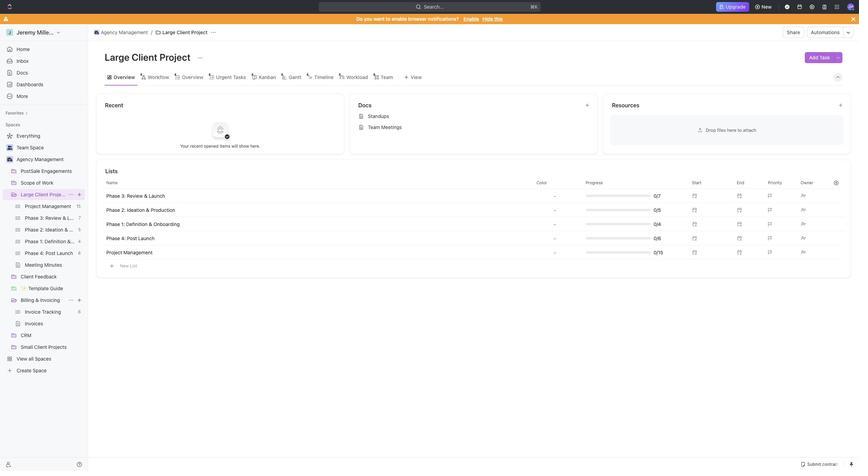 Task type: describe. For each thing, give the bounding box(es) containing it.
management up list
[[124, 250, 153, 255]]

client feedback link
[[21, 272, 84, 283]]

do you want to enable browser notifications? enable hide this
[[356, 16, 503, 22]]

0 vertical spatial phase 2: ideation & production
[[106, 207, 175, 213]]

notifications?
[[428, 16, 459, 22]]

sidebar navigation
[[0, 24, 98, 472]]

client down of
[[35, 192, 48, 198]]

urgent tasks
[[216, 74, 246, 80]]

1 overview from the left
[[114, 74, 135, 80]]

1 vertical spatial large client project
[[105, 51, 193, 63]]

1 horizontal spatial post
[[127, 235, 137, 241]]

dropdown menu image for 0/5
[[554, 207, 556, 213]]

0 vertical spatial definition
[[126, 221, 148, 227]]

opened
[[204, 144, 219, 149]]

1: inside 'sidebar' navigation
[[40, 239, 43, 245]]

client feedback
[[21, 274, 57, 280]]

1 vertical spatial phase 2: ideation & production link
[[25, 225, 94, 236]]

phase 4: post launch inside phase 4: post launch link
[[25, 250, 73, 256]]

1 horizontal spatial phase 4: post launch
[[106, 235, 155, 241]]

new button
[[752, 1, 776, 12]]

tasks
[[233, 74, 246, 80]]

small client projects link
[[21, 342, 84, 353]]

do
[[356, 16, 363, 22]]

will
[[232, 144, 238, 149]]

end
[[737, 180, 745, 185]]

1 horizontal spatial 4:
[[121, 235, 126, 241]]

⌘k
[[530, 4, 538, 10]]

scope
[[21, 180, 35, 186]]

of
[[36, 180, 41, 186]]

name
[[106, 180, 118, 185]]

search...
[[424, 4, 444, 10]]

workflow
[[148, 74, 169, 80]]

meeting minutes
[[25, 262, 62, 268]]

dropdown menu image for 0/15
[[554, 250, 556, 255]]

you
[[364, 16, 372, 22]]

invoice tracking
[[25, 309, 61, 315]]

space for create space
[[33, 368, 47, 374]]

agency inside tree
[[17, 156, 33, 162]]

drop files here to attach
[[706, 127, 757, 133]]

0 horizontal spatial project management link
[[25, 201, 74, 212]]

list
[[130, 263, 137, 269]]

client up view all spaces link
[[34, 344, 47, 350]]

0 horizontal spatial large client project link
[[21, 189, 66, 200]]

timeline link
[[313, 72, 334, 82]]

jm button
[[846, 1, 857, 12]]

dropdown menu image for 0/4
[[554, 222, 556, 227]]

1 horizontal spatial large client project link
[[154, 28, 209, 37]]

enable
[[464, 16, 479, 22]]

jeremy
[[17, 29, 36, 36]]

client right the /
[[177, 29, 190, 35]]

1 horizontal spatial phase 1: definition & onboarding
[[106, 221, 180, 227]]

postsale engagements link
[[21, 166, 84, 177]]

view all spaces link
[[3, 354, 84, 365]]

enable
[[392, 16, 407, 22]]

standups link
[[356, 111, 595, 122]]

0 vertical spatial phase 3: review & launch link
[[106, 193, 165, 199]]

0/4
[[654, 221, 661, 227]]

phase 3: review & launch inside 'sidebar' navigation
[[25, 215, 84, 221]]

browser
[[408, 16, 427, 22]]

6 for phase 4: post launch
[[78, 251, 81, 256]]

to for here
[[738, 127, 742, 133]]

share button
[[783, 27, 805, 38]]

urgent
[[216, 74, 232, 80]]

1 horizontal spatial agency
[[101, 29, 118, 35]]

1 horizontal spatial docs
[[358, 102, 372, 108]]

gantt link
[[288, 72, 302, 82]]

0 vertical spatial agency management
[[101, 29, 148, 35]]

0 horizontal spatial agency management link
[[17, 154, 84, 165]]

color button
[[533, 177, 578, 188]]

items
[[220, 144, 230, 149]]

0/7
[[654, 193, 661, 199]]

your
[[180, 144, 189, 149]]

view button
[[402, 72, 424, 82]]

workload link
[[345, 72, 368, 82]]

1 overview link from the left
[[112, 72, 135, 82]]

4
[[78, 239, 81, 244]]

jm
[[849, 5, 854, 9]]

show
[[239, 144, 249, 149]]

no recent items image
[[207, 116, 234, 144]]

2 overview from the left
[[182, 74, 203, 80]]

team space
[[17, 145, 44, 151]]

1 horizontal spatial phase 3: review & launch
[[106, 193, 165, 199]]

team for team space
[[17, 145, 29, 151]]

create space link
[[3, 365, 84, 377]]

team for team
[[381, 74, 393, 80]]

lists
[[105, 168, 118, 174]]

progress button
[[582, 177, 684, 188]]

15
[[76, 204, 81, 209]]

review inside 'sidebar' navigation
[[45, 215, 61, 221]]

priority button
[[764, 177, 797, 188]]

progress
[[586, 180, 603, 185]]

kanban
[[259, 74, 276, 80]]

team space link
[[17, 142, 84, 153]]

billing & invoicing link
[[21, 295, 66, 306]]

crm link
[[21, 330, 84, 341]]

phase 2: ideation & production inside 'sidebar' navigation
[[25, 227, 94, 233]]

4: inside 'sidebar' navigation
[[40, 250, 44, 256]]

scope of work
[[21, 180, 54, 186]]

inbox link
[[3, 56, 85, 67]]

home link
[[3, 44, 85, 55]]

billing
[[21, 297, 34, 303]]

create space
[[17, 368, 47, 374]]

engagements
[[41, 168, 72, 174]]

1 horizontal spatial 3:
[[121, 193, 126, 199]]

1 horizontal spatial review
[[127, 193, 143, 199]]

5
[[78, 227, 81, 232]]

tree inside 'sidebar' navigation
[[3, 131, 98, 377]]

✨
[[21, 286, 27, 292]]

all
[[29, 356, 34, 362]]

dropdown menu image for 0/7
[[554, 193, 556, 199]]

standups
[[368, 113, 389, 119]]

2: inside 'sidebar' navigation
[[40, 227, 44, 233]]

1 horizontal spatial agency management link
[[92, 28, 150, 37]]

postsale engagements
[[21, 168, 72, 174]]

0 vertical spatial phase 2: ideation & production link
[[106, 207, 175, 213]]

2 horizontal spatial large
[[162, 29, 175, 35]]

add
[[809, 55, 819, 60]]

1 horizontal spatial onboarding
[[154, 221, 180, 227]]

more
[[17, 93, 28, 99]]

7
[[78, 216, 81, 221]]

files
[[717, 127, 726, 133]]

1 horizontal spatial ideation
[[127, 207, 145, 213]]

gantt
[[289, 74, 302, 80]]



Task type: locate. For each thing, give the bounding box(es) containing it.
team meetings
[[368, 124, 402, 130]]

2 dropdown menu image from the top
[[554, 207, 556, 213]]

agency management link down team space link on the left of the page
[[17, 154, 84, 165]]

phase 2: ideation & production
[[106, 207, 175, 213], [25, 227, 94, 233]]

business time image
[[95, 31, 99, 34]]

workflow link
[[146, 72, 169, 82]]

0 horizontal spatial agency
[[17, 156, 33, 162]]

management
[[119, 29, 148, 35], [35, 156, 64, 162], [42, 203, 71, 209], [124, 250, 153, 255]]

project
[[191, 29, 208, 35], [160, 51, 191, 63], [50, 192, 66, 198], [25, 203, 41, 209], [106, 250, 122, 255]]

project management link up new list
[[106, 250, 153, 255]]

team for team meetings
[[368, 124, 380, 130]]

space for team space
[[30, 145, 44, 151]]

small
[[21, 344, 33, 350]]

work
[[42, 180, 54, 186]]

projects
[[48, 344, 67, 350]]

client up ✨
[[21, 274, 34, 280]]

project management link
[[25, 201, 74, 212], [106, 250, 153, 255]]

phase 3: review & launch link down name
[[106, 193, 165, 199]]

2 horizontal spatial team
[[381, 74, 393, 80]]

here.
[[250, 144, 260, 149]]

scope of work link
[[21, 178, 84, 189]]

meeting minutes link
[[25, 260, 84, 271]]

management down team space link on the left of the page
[[35, 156, 64, 162]]

team inside 'sidebar' navigation
[[17, 145, 29, 151]]

start button
[[688, 177, 733, 188]]

urgent tasks link
[[215, 72, 246, 82]]

0 horizontal spatial view
[[17, 356, 27, 362]]

0 vertical spatial phase 1: definition & onboarding
[[106, 221, 180, 227]]

0 horizontal spatial 4:
[[40, 250, 44, 256]]

phase
[[106, 193, 120, 199], [106, 207, 120, 213], [25, 215, 38, 221], [106, 221, 120, 227], [25, 227, 38, 233], [106, 235, 120, 241], [25, 239, 38, 245], [25, 250, 38, 256]]

production inside 'sidebar' navigation
[[69, 227, 94, 233]]

1 vertical spatial phase 1: definition & onboarding
[[25, 239, 98, 245]]

large
[[162, 29, 175, 35], [105, 51, 130, 63], [21, 192, 34, 198]]

1 vertical spatial new
[[120, 263, 129, 269]]

post inside 'sidebar' navigation
[[46, 250, 55, 256]]

2 6 from the top
[[78, 310, 81, 315]]

definition inside 'sidebar' navigation
[[45, 239, 66, 245]]

onboarding
[[154, 221, 180, 227], [72, 239, 98, 245]]

0 horizontal spatial ideation
[[45, 227, 63, 233]]

overview link
[[112, 72, 135, 82], [181, 72, 203, 82]]

view left all
[[17, 356, 27, 362]]

spaces down favorites
[[6, 122, 20, 127]]

1 vertical spatial agency management
[[17, 156, 64, 162]]

phase 3: review & launch down name
[[106, 193, 165, 199]]

6 for invoice tracking
[[78, 310, 81, 315]]

6 up invoices link
[[78, 310, 81, 315]]

1 vertical spatial production
[[69, 227, 94, 233]]

guide
[[50, 286, 63, 292]]

1 horizontal spatial team
[[368, 124, 380, 130]]

0 vertical spatial space
[[30, 145, 44, 151]]

0/6
[[654, 235, 661, 241]]

project management down work at the left top of page
[[25, 203, 71, 209]]

0 horizontal spatial onboarding
[[72, 239, 98, 245]]

create
[[17, 368, 31, 374]]

4:
[[121, 235, 126, 241], [40, 250, 44, 256]]

0 horizontal spatial review
[[45, 215, 61, 221]]

automations
[[811, 29, 840, 35]]

small client projects
[[21, 344, 67, 350]]

1 vertical spatial phase 1: definition & onboarding link
[[25, 236, 98, 247]]

0 horizontal spatial overview
[[114, 74, 135, 80]]

management left the /
[[119, 29, 148, 35]]

team left view button
[[381, 74, 393, 80]]

phase 1: definition & onboarding inside 'sidebar' navigation
[[25, 239, 98, 245]]

phase 4: post launch up new list
[[106, 235, 155, 241]]

0 vertical spatial project management link
[[25, 201, 74, 212]]

new for new
[[762, 4, 772, 10]]

1 vertical spatial agency management link
[[17, 154, 84, 165]]

0 vertical spatial post
[[127, 235, 137, 241]]

upgrade link
[[717, 2, 749, 12]]

phase 4: post launch
[[106, 235, 155, 241], [25, 250, 73, 256]]

4: up the meeting minutes
[[40, 250, 44, 256]]

0 vertical spatial phase 3: review & launch
[[106, 193, 165, 199]]

start
[[692, 180, 702, 185]]

client up workflow link
[[132, 51, 157, 63]]

favorites
[[6, 111, 24, 116]]

1 horizontal spatial project management link
[[106, 250, 153, 255]]

agency right business time icon
[[101, 29, 118, 35]]

project management inside 'sidebar' navigation
[[25, 203, 71, 209]]

overview up the recent
[[114, 74, 135, 80]]

overview left urgent
[[182, 74, 203, 80]]

new right upgrade
[[762, 4, 772, 10]]

0 vertical spatial large client project
[[162, 29, 208, 35]]

large client project inside tree
[[21, 192, 66, 198]]

home
[[17, 46, 30, 52]]

0 horizontal spatial 3:
[[40, 215, 44, 221]]

new list
[[120, 263, 137, 269]]

agency management inside tree
[[17, 156, 64, 162]]

0 horizontal spatial overview link
[[112, 72, 135, 82]]

1 horizontal spatial new
[[762, 4, 772, 10]]

overview link left urgent
[[181, 72, 203, 82]]

0 vertical spatial phase 4: post launch link
[[106, 235, 155, 241]]

1 horizontal spatial phase 3: review & launch link
[[106, 193, 165, 199]]

space down everything link
[[30, 145, 44, 151]]

team meetings link
[[356, 122, 595, 133]]

new
[[762, 4, 772, 10], [120, 263, 129, 269]]

large client project link right the /
[[154, 28, 209, 37]]

resources button
[[612, 101, 833, 109]]

post up minutes
[[46, 250, 55, 256]]

1 dropdown menu image from the top
[[554, 193, 556, 199]]

post up list
[[127, 235, 137, 241]]

phase 4: post launch up minutes
[[25, 250, 73, 256]]

1 vertical spatial post
[[46, 250, 55, 256]]

phase 2: ideation & production link
[[106, 207, 175, 213], [25, 225, 94, 236]]

overview
[[114, 74, 135, 80], [182, 74, 203, 80]]

to right want
[[386, 16, 391, 22]]

workspace
[[57, 29, 86, 36]]

invoices
[[25, 321, 43, 327]]

dropdown menu image
[[554, 193, 556, 199], [554, 207, 556, 213], [554, 222, 556, 227], [554, 236, 556, 241], [554, 250, 556, 255]]

large client project link
[[154, 28, 209, 37], [21, 189, 66, 200]]

phase 4: post launch link up new list
[[106, 235, 155, 241]]

view right the team link
[[411, 74, 422, 80]]

&
[[144, 193, 148, 199], [146, 207, 149, 213], [63, 215, 66, 221], [149, 221, 152, 227], [65, 227, 68, 233], [67, 239, 71, 245], [35, 297, 39, 303]]

0 horizontal spatial 1:
[[40, 239, 43, 245]]

0 vertical spatial team
[[381, 74, 393, 80]]

0 vertical spatial docs
[[17, 70, 28, 76]]

invoicing
[[40, 297, 60, 303]]

large client project up workflow link
[[105, 51, 193, 63]]

large client project down work at the left top of page
[[21, 192, 66, 198]]

0 vertical spatial phase 1: definition & onboarding link
[[106, 221, 180, 227]]

0 horizontal spatial phase 4: post launch link
[[25, 248, 75, 259]]

dashboards link
[[3, 79, 85, 90]]

tree
[[3, 131, 98, 377]]

✨ template guide link
[[21, 283, 84, 294]]

6 down 4
[[78, 251, 81, 256]]

1 6 from the top
[[78, 251, 81, 256]]

hide
[[483, 16, 493, 22]]

2 overview link from the left
[[181, 72, 203, 82]]

agency
[[101, 29, 118, 35], [17, 156, 33, 162]]

name button
[[104, 177, 533, 188]]

automations button
[[808, 27, 844, 38]]

want
[[374, 16, 385, 22]]

1 vertical spatial docs
[[358, 102, 372, 108]]

crm
[[21, 333, 31, 339]]

0 horizontal spatial large
[[21, 192, 34, 198]]

0 horizontal spatial phase 3: review & launch link
[[25, 213, 84, 224]]

dropdown menu image for 0/6
[[554, 236, 556, 241]]

project management link down scope of work link
[[25, 201, 74, 212]]

minutes
[[44, 262, 62, 268]]

1 vertical spatial phase 3: review & launch
[[25, 215, 84, 221]]

0 horizontal spatial post
[[46, 250, 55, 256]]

1 vertical spatial phase 4: post launch link
[[25, 248, 75, 259]]

view for view
[[411, 74, 422, 80]]

to for want
[[386, 16, 391, 22]]

0 horizontal spatial 2:
[[40, 227, 44, 233]]

1 vertical spatial 3:
[[40, 215, 44, 221]]

agency management up postsale engagements at the top of page
[[17, 156, 64, 162]]

view inside button
[[411, 74, 422, 80]]

agency management link left the /
[[92, 28, 150, 37]]

0 vertical spatial agency management link
[[92, 28, 150, 37]]

agency management
[[101, 29, 148, 35], [17, 156, 64, 162]]

phase 4: post launch link up minutes
[[25, 248, 75, 259]]

1 horizontal spatial to
[[738, 127, 742, 133]]

1 vertical spatial definition
[[45, 239, 66, 245]]

1 horizontal spatial overview link
[[181, 72, 203, 82]]

0 horizontal spatial agency management
[[17, 156, 64, 162]]

agency down 'team space'
[[17, 156, 33, 162]]

3 dropdown menu image from the top
[[554, 222, 556, 227]]

space down view all spaces link
[[33, 368, 47, 374]]

0 vertical spatial 6
[[78, 251, 81, 256]]

1 horizontal spatial 2:
[[121, 207, 126, 213]]

1 horizontal spatial large
[[105, 51, 130, 63]]

1 vertical spatial agency
[[17, 156, 33, 162]]

4 dropdown menu image from the top
[[554, 236, 556, 241]]

0 vertical spatial ideation
[[127, 207, 145, 213]]

owner
[[801, 180, 814, 185]]

docs link
[[3, 67, 85, 78]]

upgrade
[[726, 4, 746, 10]]

agency management link
[[92, 28, 150, 37], [17, 154, 84, 165]]

production
[[151, 207, 175, 213], [69, 227, 94, 233]]

3: inside tree
[[40, 215, 44, 221]]

overview link up the recent
[[112, 72, 135, 82]]

large inside 'sidebar' navigation
[[21, 192, 34, 198]]

jeremy miller's workspace, , element
[[6, 29, 13, 36]]

view
[[411, 74, 422, 80], [17, 356, 27, 362]]

4: up new list
[[121, 235, 126, 241]]

everything link
[[3, 131, 84, 142]]

0 horizontal spatial project management
[[25, 203, 71, 209]]

launch inside phase 4: post launch link
[[57, 250, 73, 256]]

spaces down small client projects in the bottom left of the page
[[35, 356, 51, 362]]

0 vertical spatial onboarding
[[154, 221, 180, 227]]

attach
[[743, 127, 757, 133]]

to right here
[[738, 127, 742, 133]]

1 vertical spatial large client project link
[[21, 189, 66, 200]]

phase 3: review & launch down 15
[[25, 215, 84, 221]]

0 horizontal spatial definition
[[45, 239, 66, 245]]

large client project link down work at the left top of page
[[21, 189, 66, 200]]

0 horizontal spatial new
[[120, 263, 129, 269]]

0 vertical spatial project management
[[25, 203, 71, 209]]

1 horizontal spatial agency management
[[101, 29, 148, 35]]

1 vertical spatial team
[[368, 124, 380, 130]]

tree containing everything
[[3, 131, 98, 377]]

client
[[177, 29, 190, 35], [132, 51, 157, 63], [35, 192, 48, 198], [21, 274, 34, 280], [34, 344, 47, 350]]

priority
[[768, 180, 782, 185]]

0 vertical spatial large
[[162, 29, 175, 35]]

1 vertical spatial review
[[45, 215, 61, 221]]

0 horizontal spatial phase 3: review & launch
[[25, 215, 84, 221]]

5 dropdown menu image from the top
[[554, 250, 556, 255]]

lists button
[[105, 167, 843, 175]]

end button
[[733, 177, 764, 188]]

1 vertical spatial view
[[17, 356, 27, 362]]

user group image
[[7, 146, 12, 150]]

1 horizontal spatial definition
[[126, 221, 148, 227]]

1 vertical spatial project management link
[[106, 250, 153, 255]]

1 horizontal spatial spaces
[[35, 356, 51, 362]]

1 horizontal spatial 1:
[[121, 221, 125, 227]]

onboarding inside 'sidebar' navigation
[[72, 239, 98, 245]]

task
[[820, 55, 830, 60]]

agency management left the /
[[101, 29, 148, 35]]

0 horizontal spatial team
[[17, 145, 29, 151]]

0 vertical spatial 3:
[[121, 193, 126, 199]]

color
[[537, 180, 547, 185]]

team down standups in the top of the page
[[368, 124, 380, 130]]

favorites button
[[3, 109, 31, 117]]

0 vertical spatial 2:
[[121, 207, 126, 213]]

launch inside phase 3: review & launch link
[[67, 215, 84, 221]]

2 vertical spatial large client project
[[21, 192, 66, 198]]

1 horizontal spatial view
[[411, 74, 422, 80]]

1 horizontal spatial phase 2: ideation & production
[[106, 207, 175, 213]]

j
[[8, 30, 11, 35]]

your recent opened items will show here.
[[180, 144, 260, 149]]

dashboards
[[17, 82, 43, 87]]

0 horizontal spatial phase 2: ideation & production link
[[25, 225, 94, 236]]

large client project right the /
[[162, 29, 208, 35]]

inbox
[[17, 58, 29, 64]]

definition
[[126, 221, 148, 227], [45, 239, 66, 245]]

new for new list
[[120, 263, 129, 269]]

0 horizontal spatial spaces
[[6, 122, 20, 127]]

new left list
[[120, 263, 129, 269]]

business time image
[[7, 158, 12, 162]]

billing & invoicing
[[21, 297, 60, 303]]

0 vertical spatial agency
[[101, 29, 118, 35]]

new list button
[[104, 260, 845, 272]]

0 vertical spatial production
[[151, 207, 175, 213]]

0 vertical spatial large client project link
[[154, 28, 209, 37]]

docs inside 'sidebar' navigation
[[17, 70, 28, 76]]

view inside 'sidebar' navigation
[[17, 356, 27, 362]]

0 horizontal spatial phase 1: definition & onboarding
[[25, 239, 98, 245]]

0 vertical spatial 4:
[[121, 235, 126, 241]]

owner button
[[797, 177, 828, 188]]

project management up new list
[[106, 250, 153, 255]]

docs up standups in the top of the page
[[358, 102, 372, 108]]

view for view all spaces
[[17, 356, 27, 362]]

docs down inbox
[[17, 70, 28, 76]]

phase 3: review & launch link down 15
[[25, 213, 84, 224]]

phase 1: definition & onboarding link
[[106, 221, 180, 227], [25, 236, 98, 247]]

team right 'user group' icon in the left of the page
[[17, 145, 29, 151]]

here
[[727, 127, 737, 133]]

2 vertical spatial team
[[17, 145, 29, 151]]

1 vertical spatial 2:
[[40, 227, 44, 233]]

management left 15
[[42, 203, 71, 209]]

post
[[127, 235, 137, 241], [46, 250, 55, 256]]

0 horizontal spatial phase 4: post launch
[[25, 250, 73, 256]]

1 horizontal spatial phase 4: post launch link
[[106, 235, 155, 241]]

ideation inside 'sidebar' navigation
[[45, 227, 63, 233]]

1 horizontal spatial project management
[[106, 250, 153, 255]]



Task type: vqa. For each thing, say whether or not it's contained in the screenshot.
1: to the left
yes



